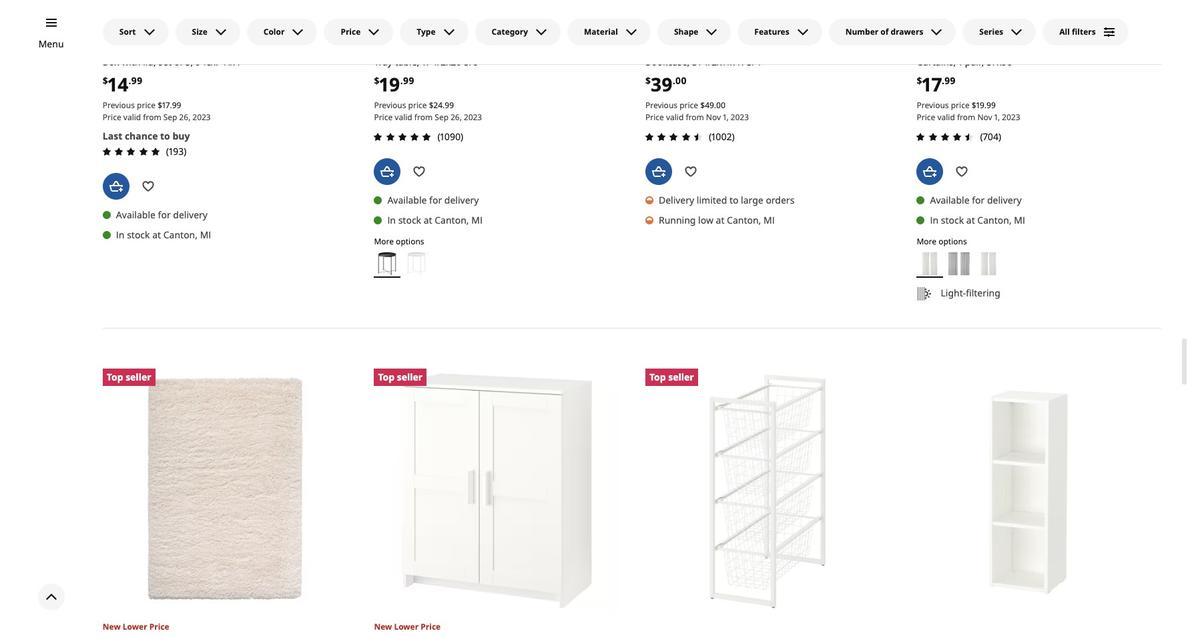 Task type: vqa. For each thing, say whether or not it's contained in the screenshot.
5 THE /16.738
no



Task type: locate. For each thing, give the bounding box(es) containing it.
1 26, from the left
[[179, 111, 191, 123]]

at
[[716, 214, 725, 226], [424, 214, 433, 226], [967, 214, 976, 226], [152, 228, 161, 241]]

2 new lower price from the left
[[374, 621, 441, 633]]

26,
[[179, 111, 191, 123], [451, 111, 462, 123]]

2023 down 57x98
[[1003, 111, 1021, 123]]

$ inside the new lower price godmorgon box with lid, set of 5, 9 ½x7 ¾x4 " $ 14 . 99
[[103, 74, 108, 87]]

all filters
[[1060, 26, 1097, 37]]

2 nov from the left
[[978, 111, 993, 123]]

category
[[492, 26, 528, 37]]

price inside previous price $ 49 . 00 price valid from nov 1, 2023
[[646, 111, 664, 123]]

new inside new lower price hilja curtains, 1 pair, 57x98 " $ 17 . 99
[[917, 25, 935, 36]]

valid for 14
[[123, 111, 141, 123]]

99 right 14
[[131, 74, 143, 87]]

5,
[[185, 55, 193, 68]]

from up review: 4.6 out of 5 stars. total reviews: 1002 image
[[686, 111, 705, 123]]

delivery
[[445, 194, 479, 206], [988, 194, 1022, 206], [173, 208, 208, 221]]

$
[[103, 74, 108, 87], [646, 74, 651, 87], [374, 74, 380, 87], [917, 74, 923, 87], [158, 99, 162, 111], [701, 99, 705, 111], [429, 99, 434, 111], [972, 99, 977, 111]]

limited
[[697, 194, 728, 206]]

1 horizontal spatial more
[[917, 236, 937, 247]]

0 horizontal spatial delivery
[[173, 208, 208, 221]]

00 right "39"
[[676, 74, 687, 87]]

0 vertical spatial 00
[[676, 74, 687, 87]]

previous for 17
[[917, 99, 950, 111]]

from up last chance to buy
[[143, 111, 161, 123]]

19 inside previous price $ 19 . 99 price valid from nov 1, 2023
[[977, 99, 985, 111]]

49
[[705, 99, 715, 111]]

1 new lower price from the left
[[103, 621, 169, 633]]

available down review: 4.7 out of 5 stars. total reviews: 704 image
[[931, 194, 970, 206]]

available
[[388, 194, 427, 206], [931, 194, 970, 206], [116, 208, 156, 221]]

in stock at canton, mi for 17
[[931, 214, 1026, 226]]

17 inside the previous price $ 17 . 99 price valid from sep 26, 2023
[[162, 99, 170, 111]]

from inside previous price $ 49 . 00 price valid from nov 1, 2023
[[686, 111, 705, 123]]

4 price from the left
[[952, 99, 970, 111]]

sep up buy
[[163, 111, 177, 123]]

price inside new lower price hilja curtains, 1 pair, 57x98 " $ 17 . 99
[[964, 25, 984, 36]]

sep inside previous price $ 24 . 99 price valid from sep 26, 2023
[[435, 111, 449, 123]]

low
[[699, 214, 714, 226]]

new lower price link
[[103, 621, 348, 637], [374, 621, 619, 637]]

valid
[[123, 111, 141, 123], [667, 111, 684, 123], [395, 111, 413, 123], [938, 111, 956, 123]]

1 horizontal spatial of
[[881, 26, 889, 37]]

price button
[[324, 19, 394, 45]]

" right 57x98
[[1016, 55, 1020, 68]]

more options
[[374, 236, 425, 247], [917, 236, 968, 247]]

menu
[[39, 37, 64, 50]]

26, up buy
[[179, 111, 191, 123]]

4 from from the left
[[958, 111, 976, 123]]

valid up review: 4.7 out of 5 stars. total reviews: 704 image
[[938, 111, 956, 123]]

price inside previous price $ 19 . 99 price valid from nov 1, 2023
[[917, 111, 936, 123]]

billy
[[646, 40, 671, 53]]

1 more options from the left
[[374, 236, 425, 247]]

series
[[980, 26, 1004, 37]]

1 nov from the left
[[707, 111, 721, 123]]

available for delivery down (1090)
[[388, 194, 479, 206]]

price inside the previous price $ 17 . 99 price valid from sep 26, 2023
[[137, 99, 156, 111]]

1 horizontal spatial new lower price link
[[374, 621, 619, 637]]

0 horizontal spatial 00
[[676, 74, 687, 87]]

17 right the table,
[[422, 55, 431, 68]]

available for 17
[[931, 194, 970, 206]]

sep
[[163, 111, 177, 123], [435, 111, 449, 123]]

1 horizontal spatial seller
[[397, 371, 423, 383]]

new for 17
[[917, 25, 935, 36]]

0 horizontal spatial more options
[[374, 236, 425, 247]]

for down (193)
[[158, 208, 171, 221]]

price up last chance to buy
[[137, 99, 156, 111]]

1 vertical spatial 00
[[717, 99, 726, 111]]

in
[[388, 214, 396, 226], [931, 214, 939, 226], [116, 228, 125, 241]]

previous inside previous price $ 49 . 00 price valid from nov 1, 2023
[[646, 99, 678, 111]]

previous up the review: 4.8 out of 5 stars. total reviews: 1090 image
[[374, 99, 406, 111]]

. inside previous price $ 24 . 99 price valid from sep 26, 2023
[[443, 99, 445, 111]]

1 " from the left
[[243, 55, 247, 68]]

0 horizontal spatial in stock at canton, mi
[[116, 228, 211, 241]]

previous up review: 4.7 out of 5 stars. total reviews: 704 image
[[917, 99, 950, 111]]

1 horizontal spatial delivery
[[445, 194, 479, 206]]

$ up review: 4.7 out of 5 stars. total reviews: 704 image
[[972, 99, 977, 111]]

0 horizontal spatial 1,
[[724, 111, 729, 123]]

2 from from the left
[[686, 111, 705, 123]]

$ up last chance to buy
[[158, 99, 162, 111]]

new
[[103, 25, 121, 36], [646, 25, 664, 36], [374, 25, 392, 36], [917, 25, 935, 36], [103, 621, 121, 633], [374, 621, 392, 633]]

2 26, from the left
[[451, 111, 462, 123]]

2023
[[193, 111, 211, 123], [731, 111, 749, 123], [464, 111, 482, 123], [1003, 111, 1021, 123]]

2 more options from the left
[[917, 236, 968, 247]]

0 vertical spatial to
[[160, 129, 170, 142]]

more
[[374, 236, 394, 247], [917, 236, 937, 247]]

0 horizontal spatial new lower price link
[[103, 621, 348, 637]]

to
[[160, 129, 170, 142], [730, 194, 739, 206]]

lower inside new lower price gladom tray table, 17 1/2x20 5/8 " $ 19 . 99
[[394, 25, 419, 36]]

1 sep from the left
[[163, 111, 177, 123]]

0 horizontal spatial to
[[160, 129, 170, 142]]

last chance to buy
[[103, 129, 190, 142]]

stock for 19
[[399, 214, 422, 226]]

0 horizontal spatial available for delivery
[[116, 208, 208, 221]]

available for delivery for 17
[[931, 194, 1022, 206]]

$ inside new lower price billy bookcase, 31 1/2x11x41 3/4 " $ 39 . 00
[[646, 74, 651, 87]]

17 down curtains, at the right
[[923, 71, 942, 97]]

nov inside previous price $ 19 . 99 price valid from nov 1, 2023
[[978, 111, 993, 123]]

lower inside new lower price hilja curtains, 1 pair, 57x98 " $ 17 . 99
[[937, 25, 962, 36]]

99 down the table,
[[403, 74, 415, 87]]

1 vertical spatial to
[[730, 194, 739, 206]]

1 horizontal spatial 00
[[717, 99, 726, 111]]

.
[[129, 74, 131, 87], [673, 74, 676, 87], [401, 74, 403, 87], [942, 74, 945, 87], [170, 99, 172, 111], [715, 99, 717, 111], [443, 99, 445, 111], [985, 99, 987, 111]]

. down 'with'
[[129, 74, 131, 87]]

2 previous from the left
[[646, 99, 678, 111]]

1 horizontal spatial available for delivery
[[388, 194, 479, 206]]

1 horizontal spatial in
[[388, 214, 396, 226]]

2023 inside previous price $ 49 . 00 price valid from nov 1, 2023
[[731, 111, 749, 123]]

valid inside previous price $ 24 . 99 price valid from sep 26, 2023
[[395, 111, 413, 123]]

17 up last chance to buy
[[162, 99, 170, 111]]

1, inside previous price $ 49 . 00 price valid from nov 1, 2023
[[724, 111, 729, 123]]

in for 17
[[931, 214, 939, 226]]

set
[[159, 55, 172, 68]]

price inside previous price $ 24 . 99 price valid from sep 26, 2023
[[409, 99, 427, 111]]

0 horizontal spatial 26,
[[179, 111, 191, 123]]

2 top from the left
[[378, 371, 395, 383]]

1, for 17
[[995, 111, 1001, 123]]

previous
[[103, 99, 135, 111], [646, 99, 678, 111], [374, 99, 406, 111], [917, 99, 950, 111]]

. up (704)
[[985, 99, 987, 111]]

$ down tray
[[374, 74, 380, 87]]

2 horizontal spatial top seller
[[650, 371, 694, 383]]

$ inside new lower price gladom tray table, 17 1/2x20 5/8 " $ 19 . 99
[[374, 74, 380, 87]]

2 " from the left
[[764, 55, 768, 68]]

0 horizontal spatial for
[[158, 208, 171, 221]]

1 horizontal spatial options
[[939, 236, 968, 247]]

new lower price hilja curtains, 1 pair, 57x98 " $ 17 . 99
[[917, 25, 1020, 97]]

valid inside previous price $ 19 . 99 price valid from nov 1, 2023
[[938, 111, 956, 123]]

delivery down (1090)
[[445, 194, 479, 206]]

1 horizontal spatial to
[[730, 194, 739, 206]]

sep inside the previous price $ 17 . 99 price valid from sep 26, 2023
[[163, 111, 177, 123]]

price for 14
[[137, 99, 156, 111]]

$ down curtains, at the right
[[917, 74, 923, 87]]

filtering
[[967, 286, 1001, 299]]

1 horizontal spatial new lower price
[[374, 621, 441, 633]]

price left 49
[[680, 99, 699, 111]]

sep for 14
[[163, 111, 177, 123]]

3 top seller from the left
[[650, 371, 694, 383]]

from inside the previous price $ 17 . 99 price valid from sep 26, 2023
[[143, 111, 161, 123]]

2 horizontal spatial in
[[931, 214, 939, 226]]

number
[[846, 26, 879, 37]]

0 horizontal spatial 17
[[162, 99, 170, 111]]

26, inside previous price $ 24 . 99 price valid from sep 26, 2023
[[451, 111, 462, 123]]

99 inside new lower price hilja curtains, 1 pair, 57x98 " $ 17 . 99
[[945, 74, 956, 87]]

0 horizontal spatial sep
[[163, 111, 177, 123]]

1 horizontal spatial 1,
[[995, 111, 1001, 123]]

0 vertical spatial 19
[[380, 71, 401, 97]]

0 horizontal spatial more
[[374, 236, 394, 247]]

previous inside the previous price $ 17 . 99 price valid from sep 26, 2023
[[103, 99, 135, 111]]

new inside new lower price gladom tray table, 17 1/2x20 5/8 " $ 19 . 99
[[374, 25, 392, 36]]

valid inside previous price $ 49 . 00 price valid from nov 1, 2023
[[667, 111, 684, 123]]

99 down curtains, at the right
[[945, 74, 956, 87]]

1 1, from the left
[[724, 111, 729, 123]]

last
[[103, 129, 122, 142]]

1 horizontal spatial in stock at canton, mi
[[388, 214, 483, 226]]

0 horizontal spatial top
[[107, 371, 123, 383]]

3 " from the left
[[481, 55, 485, 68]]

4 valid from the left
[[938, 111, 956, 123]]

price inside new lower price gladom tray table, 17 1/2x20 5/8 " $ 19 . 99
[[421, 25, 441, 36]]

1 horizontal spatial more options
[[917, 236, 968, 247]]

light-
[[941, 286, 967, 299]]

00
[[676, 74, 687, 87], [717, 99, 726, 111]]

" right the 5/8
[[481, 55, 485, 68]]

99 inside the new lower price godmorgon box with lid, set of 5, 9 ½x7 ¾x4 " $ 14 . 99
[[131, 74, 143, 87]]

1 vertical spatial of
[[174, 55, 183, 68]]

2 price from the left
[[680, 99, 699, 111]]

00 inside new lower price billy bookcase, 31 1/2x11x41 3/4 " $ 39 . 00
[[676, 74, 687, 87]]

2023 inside previous price $ 24 . 99 price valid from sep 26, 2023
[[464, 111, 482, 123]]

2 seller from the left
[[397, 371, 423, 383]]

" right 3/4
[[764, 55, 768, 68]]

$ up the review: 4.8 out of 5 stars. total reviews: 1090 image
[[429, 99, 434, 111]]

. down bookcase,
[[673, 74, 676, 87]]

26, up (1090)
[[451, 111, 462, 123]]

. up (1002)
[[715, 99, 717, 111]]

. down the table,
[[401, 74, 403, 87]]

for
[[430, 194, 442, 206], [973, 194, 985, 206], [158, 208, 171, 221]]

price up review: 4.7 out of 5 stars. total reviews: 704 image
[[952, 99, 970, 111]]

lower
[[123, 25, 147, 36], [666, 25, 690, 36], [394, 25, 419, 36], [937, 25, 962, 36], [123, 621, 147, 633], [394, 621, 419, 633]]

delivery down (704)
[[988, 194, 1022, 206]]

available for delivery down (704)
[[931, 194, 1022, 206]]

19 down tray
[[380, 71, 401, 97]]

2 horizontal spatial available
[[931, 194, 970, 206]]

" inside new lower price billy bookcase, 31 1/2x11x41 3/4 " $ 39 . 00
[[764, 55, 768, 68]]

price inside previous price $ 49 . 00 price valid from nov 1, 2023
[[680, 99, 699, 111]]

2 1, from the left
[[995, 111, 1001, 123]]

from up review: 4.7 out of 5 stars. total reviews: 704 image
[[958, 111, 976, 123]]

sort button
[[103, 19, 169, 45]]

$ up review: 4.6 out of 5 stars. total reviews: 1002 image
[[701, 99, 705, 111]]

. up (1090)
[[443, 99, 445, 111]]

large
[[742, 194, 764, 206]]

$ down bookcase,
[[646, 74, 651, 87]]

. inside previous price $ 19 . 99 price valid from nov 1, 2023
[[985, 99, 987, 111]]

1 new lower price link from the left
[[103, 621, 348, 637]]

" right '¾x4'
[[243, 55, 247, 68]]

99 up (704)
[[987, 99, 996, 111]]

1 options from the left
[[396, 236, 425, 247]]

mi for 19
[[472, 214, 483, 226]]

1/2x11x41
[[705, 55, 745, 68]]

0 horizontal spatial options
[[396, 236, 425, 247]]

2 horizontal spatial in stock at canton, mi
[[931, 214, 1026, 226]]

at for 39
[[716, 214, 725, 226]]

of left the 5,
[[174, 55, 183, 68]]

nov
[[707, 111, 721, 123], [978, 111, 993, 123]]

2 horizontal spatial for
[[973, 194, 985, 206]]

1 horizontal spatial stock
[[399, 214, 422, 226]]

seller
[[126, 371, 151, 383], [397, 371, 423, 383], [669, 371, 694, 383]]

99 up buy
[[172, 99, 181, 111]]

new lower price billy bookcase, 31 1/2x11x41 3/4 " $ 39 . 00
[[646, 25, 768, 97]]

lower inside new lower price billy bookcase, 31 1/2x11x41 3/4 " $ 39 . 00
[[666, 25, 690, 36]]

. inside new lower price billy bookcase, 31 1/2x11x41 3/4 " $ 39 . 00
[[673, 74, 676, 87]]

0 horizontal spatial available
[[116, 208, 156, 221]]

3 previous from the left
[[374, 99, 406, 111]]

1 previous from the left
[[103, 99, 135, 111]]

2 horizontal spatial delivery
[[988, 194, 1022, 206]]

table,
[[395, 55, 420, 68]]

sep down 24
[[435, 111, 449, 123]]

1 vertical spatial 17
[[923, 71, 942, 97]]

0 horizontal spatial of
[[174, 55, 183, 68]]

previous down 14
[[103, 99, 135, 111]]

3 from from the left
[[415, 111, 433, 123]]

canton,
[[727, 214, 762, 226], [435, 214, 469, 226], [978, 214, 1012, 226], [163, 228, 198, 241]]

0 horizontal spatial top seller
[[107, 371, 151, 383]]

(704)
[[981, 130, 1002, 143]]

1 horizontal spatial 17
[[422, 55, 431, 68]]

2023 for 17
[[1003, 111, 1021, 123]]

from
[[143, 111, 161, 123], [686, 111, 705, 123], [415, 111, 433, 123], [958, 111, 976, 123]]

2 options from the left
[[939, 236, 968, 247]]

1
[[959, 55, 963, 68]]

in stock at canton, mi for 14
[[116, 228, 211, 241]]

mi for 39
[[764, 214, 775, 226]]

from inside previous price $ 24 . 99 price valid from sep 26, 2023
[[415, 111, 433, 123]]

2 horizontal spatial stock
[[942, 214, 965, 226]]

number of drawers
[[846, 26, 924, 37]]

1 horizontal spatial 19
[[977, 99, 985, 111]]

for down (1090)
[[430, 194, 442, 206]]

options
[[396, 236, 425, 247], [939, 236, 968, 247]]

nov down 49
[[707, 111, 721, 123]]

2 valid from the left
[[667, 111, 684, 123]]

1, up (1002)
[[724, 111, 729, 123]]

to left buy
[[160, 129, 170, 142]]

valid up chance
[[123, 111, 141, 123]]

17 inside new lower price gladom tray table, 17 1/2x20 5/8 " $ 19 . 99
[[422, 55, 431, 68]]

0 horizontal spatial 19
[[380, 71, 401, 97]]

2 horizontal spatial 17
[[923, 71, 942, 97]]

$ down box in the top left of the page
[[103, 74, 108, 87]]

0 vertical spatial of
[[881, 26, 889, 37]]

menu button
[[39, 37, 64, 51]]

from inside previous price $ 19 . 99 price valid from nov 1, 2023
[[958, 111, 976, 123]]

valid up review: 4.6 out of 5 stars. total reviews: 1002 image
[[667, 111, 684, 123]]

price inside the new lower price godmorgon box with lid, set of 5, 9 ½x7 ¾x4 " $ 14 . 99
[[149, 25, 169, 36]]

price inside previous price $ 19 . 99 price valid from nov 1, 2023
[[952, 99, 970, 111]]

26, inside the previous price $ 17 . 99 price valid from sep 26, 2023
[[179, 111, 191, 123]]

17
[[422, 55, 431, 68], [923, 71, 942, 97], [162, 99, 170, 111]]

valid up the review: 4.8 out of 5 stars. total reviews: 1090 image
[[395, 111, 413, 123]]

previous down "39"
[[646, 99, 678, 111]]

4 previous from the left
[[917, 99, 950, 111]]

category button
[[475, 19, 561, 45]]

1 horizontal spatial nov
[[978, 111, 993, 123]]

2023 up (1002)
[[731, 111, 749, 123]]

3 2023 from the left
[[464, 111, 482, 123]]

00 right 49
[[717, 99, 726, 111]]

1, up (704)
[[995, 111, 1001, 123]]

2 new lower price link from the left
[[374, 621, 619, 637]]

valid for 39
[[667, 111, 684, 123]]

curtains,
[[917, 55, 957, 68]]

. up last chance to buy
[[170, 99, 172, 111]]

price left 24
[[409, 99, 427, 111]]

0 horizontal spatial nov
[[707, 111, 721, 123]]

1 from from the left
[[143, 111, 161, 123]]

$ inside previous price $ 19 . 99 price valid from nov 1, 2023
[[972, 99, 977, 111]]

1,
[[724, 111, 729, 123], [995, 111, 1001, 123]]

1 valid from the left
[[123, 111, 141, 123]]

2 horizontal spatial seller
[[669, 371, 694, 383]]

valid inside the previous price $ 17 . 99 price valid from sep 26, 2023
[[123, 111, 141, 123]]

2 vertical spatial 17
[[162, 99, 170, 111]]

mi
[[764, 214, 775, 226], [472, 214, 483, 226], [1015, 214, 1026, 226], [200, 228, 211, 241]]

available down the review: 4.8 out of 5 stars. total reviews: 1090 image
[[388, 194, 427, 206]]

new inside the new lower price godmorgon box with lid, set of 5, 9 ½x7 ¾x4 " $ 14 . 99
[[103, 25, 121, 36]]

delivery down (193)
[[173, 208, 208, 221]]

0 horizontal spatial seller
[[126, 371, 151, 383]]

available down review: 4.8 out of 5 stars. total reviews: 193 image
[[116, 208, 156, 221]]

1 vertical spatial 19
[[977, 99, 985, 111]]

1 horizontal spatial for
[[430, 194, 442, 206]]

1 horizontal spatial top
[[378, 371, 395, 383]]

available for delivery down (193)
[[116, 208, 208, 221]]

lower inside the new lower price godmorgon box with lid, set of 5, 9 ½x7 ¾x4 " $ 14 . 99
[[123, 25, 147, 36]]

2023 inside the previous price $ 17 . 99 price valid from sep 26, 2023
[[193, 111, 211, 123]]

1 horizontal spatial available
[[388, 194, 427, 206]]

to for limited
[[730, 194, 739, 206]]

previous inside previous price $ 24 . 99 price valid from sep 26, 2023
[[374, 99, 406, 111]]

for down (704)
[[973, 194, 985, 206]]

previous price $ 49 . 00 price valid from nov 1, 2023
[[646, 99, 749, 123]]

2 more from the left
[[917, 236, 937, 247]]

0 vertical spatial 17
[[422, 55, 431, 68]]

canton, for 39
[[727, 214, 762, 226]]

material
[[584, 26, 618, 37]]

0 horizontal spatial stock
[[127, 228, 150, 241]]

19 up (704)
[[977, 99, 985, 111]]

price
[[149, 25, 169, 36], [693, 25, 713, 36], [421, 25, 441, 36], [964, 25, 984, 36], [341, 26, 361, 37], [103, 111, 121, 123], [646, 111, 664, 123], [374, 111, 393, 123], [917, 111, 936, 123], [149, 621, 169, 633], [421, 621, 441, 633]]

new inside new lower price billy bookcase, 31 1/2x11x41 3/4 " $ 39 . 00
[[646, 25, 664, 36]]

color
[[264, 26, 285, 37]]

. down curtains, at the right
[[942, 74, 945, 87]]

tray
[[374, 55, 393, 68]]

2023 down the 5/8
[[464, 111, 482, 123]]

1 top seller from the left
[[107, 371, 151, 383]]

2 horizontal spatial top
[[650, 371, 666, 383]]

box
[[103, 55, 119, 68]]

0 horizontal spatial in
[[116, 228, 125, 241]]

24
[[434, 99, 443, 111]]

1 horizontal spatial top seller
[[378, 371, 423, 383]]

0 horizontal spatial new lower price
[[103, 621, 169, 633]]

1 more from the left
[[374, 236, 394, 247]]

delivery for 14
[[173, 208, 208, 221]]

nov up (704)
[[978, 111, 993, 123]]

new lower price
[[103, 621, 169, 633], [374, 621, 441, 633]]

1 horizontal spatial 26,
[[451, 111, 462, 123]]

2023 inside previous price $ 19 . 99 price valid from nov 1, 2023
[[1003, 111, 1021, 123]]

from up the review: 4.8 out of 5 stars. total reviews: 1090 image
[[415, 111, 433, 123]]

39
[[651, 71, 673, 97]]

17 inside new lower price hilja curtains, 1 pair, 57x98 " $ 17 . 99
[[923, 71, 942, 97]]

size button
[[175, 19, 240, 45]]

nov inside previous price $ 49 . 00 price valid from nov 1, 2023
[[707, 111, 721, 123]]

99 right 24
[[445, 99, 454, 111]]

. inside the previous price $ 17 . 99 price valid from sep 26, 2023
[[170, 99, 172, 111]]

1 price from the left
[[137, 99, 156, 111]]

2 2023 from the left
[[731, 111, 749, 123]]

3 valid from the left
[[395, 111, 413, 123]]

of left drawers
[[881, 26, 889, 37]]

2 sep from the left
[[435, 111, 449, 123]]

" inside new lower price hilja curtains, 1 pair, 57x98 " $ 17 . 99
[[1016, 55, 1020, 68]]

4 2023 from the left
[[1003, 111, 1021, 123]]

9
[[196, 55, 201, 68]]

1, inside previous price $ 19 . 99 price valid from nov 1, 2023
[[995, 111, 1001, 123]]

lower for 19
[[394, 25, 419, 36]]

with
[[122, 55, 141, 68]]

1 horizontal spatial sep
[[435, 111, 449, 123]]

57x98
[[987, 55, 1013, 68]]

2 horizontal spatial available for delivery
[[931, 194, 1022, 206]]

all filters button
[[1044, 19, 1129, 45]]

to left the large
[[730, 194, 739, 206]]

review: 4.7 out of 5 stars. total reviews: 704 image
[[913, 129, 978, 145]]

previous inside previous price $ 19 . 99 price valid from nov 1, 2023
[[917, 99, 950, 111]]

19
[[380, 71, 401, 97], [977, 99, 985, 111]]

options for 19
[[396, 236, 425, 247]]

4 " from the left
[[1016, 55, 1020, 68]]

2023 down '9'
[[193, 111, 211, 123]]

1 2023 from the left
[[193, 111, 211, 123]]

3 price from the left
[[409, 99, 427, 111]]

99 inside new lower price gladom tray table, 17 1/2x20 5/8 " $ 19 . 99
[[403, 74, 415, 87]]



Task type: describe. For each thing, give the bounding box(es) containing it.
1 seller from the left
[[126, 371, 151, 383]]

filters
[[1073, 26, 1097, 37]]

2023 for 14
[[193, 111, 211, 123]]

31
[[693, 55, 702, 68]]

1, for 39
[[724, 111, 729, 123]]

valid for 19
[[395, 111, 413, 123]]

. inside previous price $ 49 . 00 price valid from nov 1, 2023
[[715, 99, 717, 111]]

running
[[659, 214, 696, 226]]

size
[[192, 26, 208, 37]]

lid,
[[143, 55, 156, 68]]

canton, for 14
[[163, 228, 198, 241]]

from for 17
[[958, 111, 976, 123]]

new for 39
[[646, 25, 664, 36]]

for for 14
[[158, 208, 171, 221]]

" inside new lower price gladom tray table, 17 1/2x20 5/8 " $ 19 . 99
[[481, 55, 485, 68]]

(193)
[[166, 145, 187, 158]]

19 inside new lower price gladom tray table, 17 1/2x20 5/8 " $ 19 . 99
[[380, 71, 401, 97]]

of inside popup button
[[881, 26, 889, 37]]

review: 4.8 out of 5 stars. total reviews: 1090 image
[[370, 129, 435, 145]]

2023 for 19
[[464, 111, 482, 123]]

price inside previous price $ 24 . 99 price valid from sep 26, 2023
[[374, 111, 393, 123]]

at for 14
[[152, 228, 161, 241]]

in for 14
[[116, 228, 125, 241]]

canton, for 17
[[978, 214, 1012, 226]]

3 seller from the left
[[669, 371, 694, 383]]

in stock at canton, mi for 19
[[388, 214, 483, 226]]

delivery for 17
[[988, 194, 1022, 206]]

nov for 17
[[978, 111, 993, 123]]

features
[[755, 26, 790, 37]]

2023 for 39
[[731, 111, 749, 123]]

lower for 39
[[666, 25, 690, 36]]

new for 19
[[374, 25, 392, 36]]

99 inside the previous price $ 17 . 99 price valid from sep 26, 2023
[[172, 99, 181, 111]]

more options for 19
[[374, 236, 425, 247]]

available for 19
[[388, 194, 427, 206]]

price inside popup button
[[341, 26, 361, 37]]

price for 19
[[409, 99, 427, 111]]

(1002)
[[709, 130, 735, 143]]

at for 19
[[424, 214, 433, 226]]

5/8
[[464, 55, 479, 68]]

stock for 17
[[942, 214, 965, 226]]

valid for 17
[[938, 111, 956, 123]]

more for 17
[[917, 236, 937, 247]]

available for delivery for 19
[[388, 194, 479, 206]]

previous for 14
[[103, 99, 135, 111]]

previous price $ 19 . 99 price valid from nov 1, 2023
[[917, 99, 1021, 123]]

available for delivery for 14
[[116, 208, 208, 221]]

$ inside previous price $ 49 . 00 price valid from nov 1, 2023
[[701, 99, 705, 111]]

new lower price gladom tray table, 17 1/2x20 5/8 " $ 19 . 99
[[374, 25, 485, 97]]

lower for 17
[[937, 25, 962, 36]]

features button
[[738, 19, 823, 45]]

3/4
[[747, 55, 762, 68]]

color button
[[247, 19, 318, 45]]

gladom
[[374, 40, 416, 53]]

canton, for 19
[[435, 214, 469, 226]]

for for 17
[[973, 194, 985, 206]]

price for 39
[[680, 99, 699, 111]]

sep for 19
[[435, 111, 449, 123]]

new for 14
[[103, 25, 121, 36]]

type button
[[400, 19, 469, 45]]

of inside the new lower price godmorgon box with lid, set of 5, 9 ½x7 ¾x4 " $ 14 . 99
[[174, 55, 183, 68]]

(1090)
[[438, 130, 464, 143]]

previous price $ 24 . 99 price valid from sep 26, 2023
[[374, 99, 482, 123]]

number of drawers button
[[829, 19, 957, 45]]

½x7
[[203, 55, 220, 68]]

$ inside previous price $ 24 . 99 price valid from sep 26, 2023
[[429, 99, 434, 111]]

¾x4
[[223, 55, 240, 68]]

previous price $ 17 . 99 price valid from sep 26, 2023
[[103, 99, 211, 123]]

series button
[[963, 19, 1037, 45]]

shape button
[[658, 19, 732, 45]]

3 top from the left
[[650, 371, 666, 383]]

review: 4.6 out of 5 stars. total reviews: 1002 image
[[642, 129, 707, 145]]

mi for 14
[[200, 228, 211, 241]]

from for 14
[[143, 111, 161, 123]]

for for 19
[[430, 194, 442, 206]]

pair,
[[966, 55, 985, 68]]

hilja
[[917, 40, 944, 53]]

new lower price for second new lower price link from the right
[[103, 621, 169, 633]]

sort
[[119, 26, 136, 37]]

$ inside the previous price $ 17 . 99 price valid from sep 26, 2023
[[158, 99, 162, 111]]

at for 17
[[967, 214, 976, 226]]

delivery for 19
[[445, 194, 479, 206]]

godmorgon
[[103, 40, 168, 53]]

type
[[417, 26, 436, 37]]

$ inside new lower price hilja curtains, 1 pair, 57x98 " $ 17 . 99
[[917, 74, 923, 87]]

delivery
[[659, 194, 695, 206]]

26, for 19
[[451, 111, 462, 123]]

mi for 17
[[1015, 214, 1026, 226]]

light-filtering
[[941, 286, 1001, 299]]

available for 14
[[116, 208, 156, 221]]

00 inside previous price $ 49 . 00 price valid from nov 1, 2023
[[717, 99, 726, 111]]

drawers
[[891, 26, 924, 37]]

price for 17
[[952, 99, 970, 111]]

material button
[[568, 19, 651, 45]]

from for 19
[[415, 111, 433, 123]]

price inside the previous price $ 17 . 99 price valid from sep 26, 2023
[[103, 111, 121, 123]]

nov for 39
[[707, 111, 721, 123]]

26, for ½x7
[[179, 111, 191, 123]]

1/2x20
[[433, 55, 462, 68]]

chance
[[125, 129, 158, 142]]

new lower price godmorgon box with lid, set of 5, 9 ½x7 ¾x4 " $ 14 . 99
[[103, 25, 247, 97]]

. inside new lower price hilja curtains, 1 pair, 57x98 " $ 17 . 99
[[942, 74, 945, 87]]

" inside the new lower price godmorgon box with lid, set of 5, 9 ½x7 ¾x4 " $ 14 . 99
[[243, 55, 247, 68]]

bookcase,
[[646, 55, 690, 68]]

running low at canton, mi
[[659, 214, 775, 226]]

review: 4.8 out of 5 stars. total reviews: 193 image
[[99, 144, 164, 160]]

buy
[[173, 129, 190, 142]]

. inside new lower price gladom tray table, 17 1/2x20 5/8 " $ 19 . 99
[[401, 74, 403, 87]]

2 top seller from the left
[[378, 371, 423, 383]]

new lower price for 2nd new lower price link from left
[[374, 621, 441, 633]]

1 top from the left
[[107, 371, 123, 383]]

in for 19
[[388, 214, 396, 226]]

previous for 19
[[374, 99, 406, 111]]

14
[[108, 71, 129, 97]]

more options for 17
[[917, 236, 968, 247]]

from for 39
[[686, 111, 705, 123]]

shape
[[675, 26, 699, 37]]

previous for 39
[[646, 99, 678, 111]]

all
[[1060, 26, 1071, 37]]

orders
[[766, 194, 795, 206]]

more for 19
[[374, 236, 394, 247]]

99 inside previous price $ 19 . 99 price valid from nov 1, 2023
[[987, 99, 996, 111]]

stock for 14
[[127, 228, 150, 241]]

. inside the new lower price godmorgon box with lid, set of 5, 9 ½x7 ¾x4 " $ 14 . 99
[[129, 74, 131, 87]]

price inside new lower price billy bookcase, 31 1/2x11x41 3/4 " $ 39 . 00
[[693, 25, 713, 36]]

delivery limited to large orders
[[659, 194, 795, 206]]

lower for 14
[[123, 25, 147, 36]]

to for chance
[[160, 129, 170, 142]]

options for 17
[[939, 236, 968, 247]]

99 inside previous price $ 24 . 99 price valid from sep 26, 2023
[[445, 99, 454, 111]]



